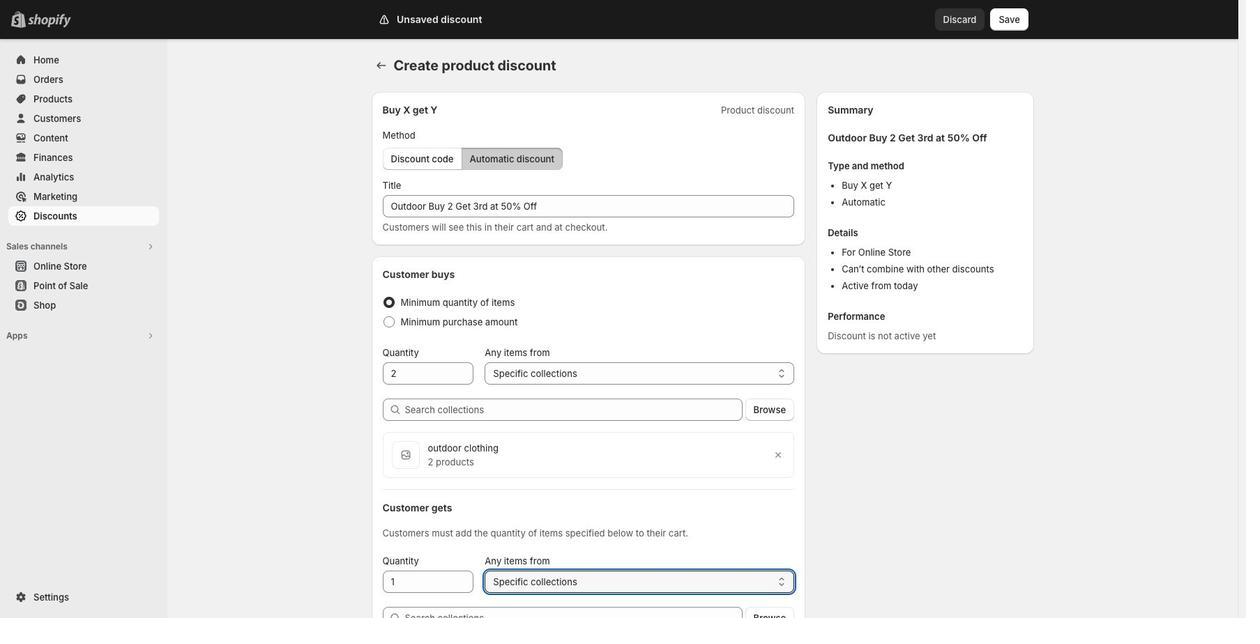 Task type: describe. For each thing, give the bounding box(es) containing it.
shopify image
[[28, 14, 71, 28]]

1 search collections text field from the top
[[405, 399, 742, 421]]

2 search collections text field from the top
[[405, 607, 742, 619]]



Task type: vqa. For each thing, say whether or not it's contained in the screenshot.
Shopify image at the top left of page
yes



Task type: locate. For each thing, give the bounding box(es) containing it.
0 vertical spatial search collections text field
[[405, 399, 742, 421]]

Search collections text field
[[405, 399, 742, 421], [405, 607, 742, 619]]

None text field
[[382, 363, 474, 385], [382, 571, 474, 593], [382, 363, 474, 385], [382, 571, 474, 593]]

1 vertical spatial search collections text field
[[405, 607, 742, 619]]

None text field
[[382, 195, 794, 218]]



